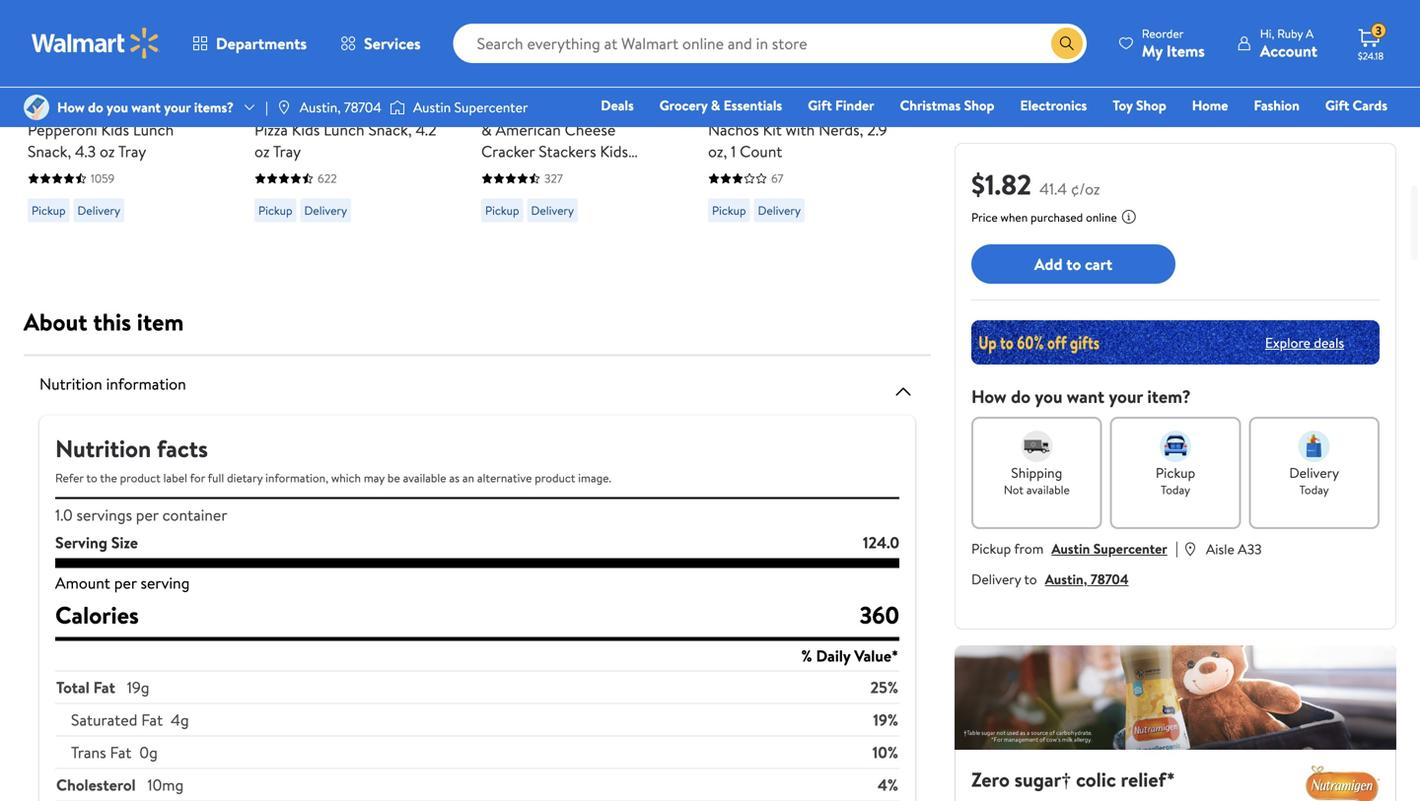 Task type: vqa. For each thing, say whether or not it's contained in the screenshot.
78704
yes



Task type: describe. For each thing, give the bounding box(es) containing it.
electronics
[[1020, 96, 1087, 115]]

light
[[560, 97, 595, 119]]

42.3
[[74, 70, 100, 89]]

walmart+ link
[[1320, 122, 1396, 143]]

add button for $1.26
[[708, 0, 784, 31]]

saturated
[[71, 710, 137, 731]]

available inside shipping not available
[[1026, 482, 1070, 498]]

$1.82 for $1.82 41.4 ¢/oz
[[971, 165, 1032, 204]]

add to cart image
[[489, 0, 513, 23]]

4.3
[[75, 141, 96, 162]]

which
[[331, 470, 361, 487]]

kids inside "$1.82 58.7 ¢/oz lunchables light bologna & american cheese cracker stackers kids lunch snack, 3.1 oz tray"
[[600, 141, 628, 162]]

oz inside "$1.82 58.7 ¢/oz lunchables light bologna & american cheese cracker stackers kids lunch snack, 3.1 oz tray"
[[593, 162, 608, 184]]

 image for how do you want your items?
[[24, 95, 49, 120]]

trans fat 0g
[[71, 742, 158, 764]]

delivery to austin, 78704
[[971, 570, 1129, 589]]

price
[[971, 209, 998, 226]]

tray for pepperoni
[[118, 141, 146, 162]]

nutrition for facts
[[55, 432, 151, 465]]

$1.82 42.3 ¢/oz lunchables pizza with pepperoni kids lunch snack, 4.3 oz tray
[[28, 68, 174, 162]]

reorder
[[1142, 25, 1184, 42]]

0 horizontal spatial supercenter
[[454, 98, 528, 117]]

to inside nutrition facts refer to the product label for full dietary information, which may be available as an alternative product image.
[[86, 470, 97, 487]]

19g
[[127, 677, 149, 699]]

delivery down 622
[[304, 202, 347, 219]]

american
[[496, 119, 561, 141]]

finder
[[835, 96, 874, 115]]

$24.18
[[1358, 49, 1384, 63]]

43.3
[[301, 70, 327, 89]]

pizza inside $1.82 43.3 ¢/oz lunchables extra cheesy pizza kids lunch snack, 4.2 oz tray
[[254, 119, 288, 141]]

cholesterol
[[56, 775, 136, 796]]

0 vertical spatial austin
[[413, 98, 451, 117]]

christmas shop link
[[891, 95, 1003, 116]]

nutrition information image
[[891, 380, 915, 404]]

cards
[[1353, 96, 1387, 115]]

to for delivery
[[1024, 570, 1037, 589]]

fashion link
[[1245, 95, 1308, 116]]

alternative
[[477, 470, 532, 487]]

1 vertical spatial austin,
[[1045, 570, 1087, 589]]

gift for finder
[[808, 96, 832, 115]]

10mg
[[147, 775, 184, 796]]

do for how do you want your item?
[[1011, 385, 1031, 409]]

facts
[[157, 432, 208, 465]]

%
[[801, 645, 812, 667]]

grocery & essentials link
[[651, 95, 791, 116]]

lunchables for &
[[481, 97, 557, 119]]

58.7
[[528, 70, 553, 89]]

ruby
[[1277, 25, 1303, 42]]

aisle
[[1206, 540, 1235, 559]]

your for item?
[[1109, 385, 1143, 409]]

an
[[462, 470, 474, 487]]

registry
[[1160, 123, 1211, 142]]

3
[[1376, 22, 1382, 39]]

67
[[771, 170, 783, 187]]

 image for austin supercenter
[[389, 98, 405, 117]]

124.0
[[863, 532, 899, 554]]

how do you want your items?
[[57, 98, 234, 117]]

departments button
[[176, 20, 324, 67]]

items?
[[194, 98, 234, 117]]

1.0  servings per container
[[55, 504, 227, 526]]

deals link
[[592, 95, 643, 116]]

kit
[[763, 119, 782, 141]]

austin inside the pickup from austin supercenter |
[[1051, 539, 1090, 559]]

add button for $1.82
[[481, 0, 557, 31]]

serving size
[[55, 532, 138, 554]]

0g
[[139, 742, 158, 764]]

explore
[[1265, 333, 1311, 352]]

my
[[1142, 40, 1163, 62]]

oz for pizza
[[254, 141, 270, 162]]

kids for pepperoni
[[101, 119, 129, 141]]

1 horizontal spatial |
[[1175, 537, 1178, 559]]

as
[[449, 470, 460, 487]]

hi, ruby a account
[[1260, 25, 1317, 62]]

4%
[[877, 775, 898, 796]]

pepperoni
[[28, 119, 97, 141]]

want for items?
[[131, 98, 161, 117]]

1059
[[91, 170, 114, 187]]

debit
[[1269, 123, 1303, 142]]

nutrition information
[[39, 373, 186, 395]]

lunchmakers
[[764, 97, 854, 119]]

trans
[[71, 742, 106, 764]]

label
[[163, 470, 187, 487]]

fat for total
[[93, 677, 115, 699]]

up to sixty percent off deals. shop now. image
[[971, 320, 1380, 365]]

¢/oz for $1.82 42.3 ¢/oz lunchables pizza with pepperoni kids lunch snack, 4.3 oz tray
[[104, 70, 129, 89]]

fashion
[[1254, 96, 1300, 115]]

$1.26 44.4 ¢/oz armour lunchmakers nachos kit with nerds, 2.9 oz, 1 count
[[708, 68, 887, 162]]

add to cart image
[[716, 0, 740, 23]]

one
[[1236, 123, 1266, 142]]

dietary
[[227, 470, 263, 487]]

information
[[106, 373, 186, 395]]

622
[[318, 170, 337, 187]]

hi,
[[1260, 25, 1274, 42]]

oz for pepperoni
[[100, 141, 115, 162]]

¢/oz for $1.26 44.4 ¢/oz armour lunchmakers nachos kit with nerds, 2.9 oz, 1 count
[[785, 70, 811, 89]]

home link
[[1183, 95, 1237, 116]]

toy shop link
[[1104, 95, 1175, 116]]

serving
[[141, 572, 190, 594]]

lunch for pizza
[[133, 119, 174, 141]]

shipping
[[1011, 463, 1062, 483]]

3 product group from the left
[[481, 0, 665, 230]]

available inside nutrition facts refer to the product label for full dietary information, which may be available as an alternative product image.
[[403, 470, 446, 487]]

walmart+
[[1329, 123, 1387, 142]]

to for add
[[1066, 253, 1081, 275]]

% daily value*
[[801, 645, 898, 667]]

pickup inside the pickup from austin supercenter |
[[971, 539, 1011, 559]]

austin supercenter button
[[1051, 539, 1167, 559]]

$1.82 41.4 ¢/oz
[[971, 165, 1100, 204]]

aisle a33
[[1206, 540, 1262, 559]]

327
[[544, 170, 563, 187]]

shop for toy shop
[[1136, 96, 1166, 115]]

online
[[1086, 209, 1117, 226]]

nutrition for information
[[39, 373, 102, 395]]

1.0
[[55, 504, 73, 526]]

0 horizontal spatial 78704
[[344, 98, 382, 117]]

one debit link
[[1227, 122, 1312, 143]]

explore deals
[[1265, 333, 1344, 352]]

how for how do you want your item?
[[971, 385, 1007, 409]]

with inside $1.82 42.3 ¢/oz lunchables pizza with pepperoni kids lunch snack, 4.3 oz tray
[[144, 97, 173, 119]]

be
[[387, 470, 400, 487]]

amount per serving
[[55, 572, 190, 594]]

total fat
[[56, 677, 115, 699]]

today for delivery
[[1299, 482, 1329, 498]]

not
[[1004, 482, 1024, 498]]

this
[[93, 306, 131, 339]]

walmart image
[[32, 28, 160, 59]]

registry link
[[1152, 122, 1220, 143]]

search icon image
[[1059, 36, 1075, 51]]

legal information image
[[1121, 209, 1137, 225]]

items
[[1166, 40, 1205, 62]]

$1.82 43.3 ¢/oz lunchables extra cheesy pizza kids lunch snack, 4.2 oz tray
[[254, 68, 437, 162]]

1 product group from the left
[[28, 0, 211, 230]]

per
[[136, 504, 159, 526]]



Task type: locate. For each thing, give the bounding box(es) containing it.
lunchables for pepperoni
[[28, 97, 103, 119]]

1 vertical spatial to
[[86, 470, 97, 487]]

how do you want your item?
[[971, 385, 1191, 409]]

 image left austin, 78704
[[276, 100, 292, 115]]

¢/oz inside $1.82 43.3 ¢/oz lunchables extra cheesy pizza kids lunch snack, 4.2 oz tray
[[330, 70, 356, 89]]

lunchables for pizza
[[254, 97, 330, 119]]

1 vertical spatial your
[[1109, 385, 1143, 409]]

¢/oz right 41.4
[[1071, 178, 1100, 200]]

gift up nerds,
[[808, 96, 832, 115]]

1 horizontal spatial gift
[[1325, 96, 1349, 115]]

image.
[[578, 470, 611, 487]]

add down price when purchased online
[[1034, 253, 1063, 275]]

tray for pizza
[[273, 141, 301, 162]]

want left item?
[[1067, 385, 1104, 409]]

tray
[[118, 141, 146, 162], [273, 141, 301, 162], [611, 162, 639, 184]]

oz inside $1.82 43.3 ¢/oz lunchables extra cheesy pizza kids lunch snack, 4.2 oz tray
[[254, 141, 270, 162]]

tray right 3.1
[[611, 162, 639, 184]]

deals
[[601, 96, 634, 115]]

christmas
[[900, 96, 961, 115]]

0 horizontal spatial do
[[88, 98, 103, 117]]

kids inside $1.82 43.3 ¢/oz lunchables extra cheesy pizza kids lunch snack, 4.2 oz tray
[[292, 119, 320, 141]]

may
[[364, 470, 385, 487]]

product left image.
[[535, 470, 575, 487]]

pickup
[[32, 202, 66, 219], [258, 202, 292, 219], [485, 202, 519, 219], [712, 202, 746, 219], [1156, 463, 1195, 483], [971, 539, 1011, 559]]

today for pickup
[[1161, 482, 1190, 498]]

stackers
[[539, 141, 596, 162]]

gift finder link
[[799, 95, 883, 116]]

0 horizontal spatial snack,
[[28, 141, 71, 162]]

0 vertical spatial your
[[164, 98, 191, 117]]

lunch down austin, 78704
[[324, 119, 364, 141]]

product right the
[[120, 470, 161, 487]]

1 lunchables from the left
[[28, 97, 103, 119]]

2 today from the left
[[1299, 482, 1329, 498]]

1 horizontal spatial austin
[[1051, 539, 1090, 559]]

1 horizontal spatial lunchables
[[254, 97, 330, 119]]

0 horizontal spatial you
[[107, 98, 128, 117]]

2 add button from the left
[[708, 0, 784, 31]]

available right not
[[1026, 482, 1070, 498]]

fat left the '4g'
[[141, 710, 163, 731]]

0 horizontal spatial with
[[144, 97, 173, 119]]

0 vertical spatial nutrition
[[39, 373, 102, 395]]

electronics link
[[1011, 95, 1096, 116]]

2 horizontal spatial kids
[[600, 141, 628, 162]]

$1.26
[[708, 68, 746, 92]]

& inside "$1.82 58.7 ¢/oz lunchables light bologna & american cheese cracker stackers kids lunch snack, 3.1 oz tray"
[[481, 119, 492, 141]]

¢/oz inside $1.82 42.3 ¢/oz lunchables pizza with pepperoni kids lunch snack, 4.3 oz tray
[[104, 70, 129, 89]]

supercenter inside the pickup from austin supercenter |
[[1093, 539, 1167, 559]]

lunchables inside "$1.82 58.7 ¢/oz lunchables light bologna & american cheese cracker stackers kids lunch snack, 3.1 oz tray"
[[481, 97, 557, 119]]

per
[[114, 572, 137, 594]]

lunchables down the 42.3
[[28, 97, 103, 119]]

pickup from austin supercenter |
[[971, 537, 1178, 559]]

cheesy
[[373, 97, 423, 119]]

how for how do you want your items?
[[57, 98, 85, 117]]

to down from
[[1024, 570, 1037, 589]]

44.4
[[754, 70, 782, 89]]

0 horizontal spatial your
[[164, 98, 191, 117]]

0 vertical spatial |
[[265, 98, 268, 117]]

2 horizontal spatial add
[[1034, 253, 1063, 275]]

0 horizontal spatial shop
[[964, 96, 994, 115]]

2 lunchables from the left
[[254, 97, 330, 119]]

container
[[162, 504, 227, 526]]

1 horizontal spatial snack,
[[368, 119, 412, 141]]

¢/oz right '44.4'
[[785, 70, 811, 89]]

2 horizontal spatial snack,
[[526, 162, 569, 184]]

lunch inside $1.82 43.3 ¢/oz lunchables extra cheesy pizza kids lunch snack, 4.2 oz tray
[[324, 119, 364, 141]]

1 horizontal spatial  image
[[276, 100, 292, 115]]

| left aisle
[[1175, 537, 1178, 559]]

lunch down how do you want your items?
[[133, 119, 174, 141]]

nutrition inside nutrition facts refer to the product label for full dietary information, which may be available as an alternative product image.
[[55, 432, 151, 465]]

lunch down american
[[481, 162, 522, 184]]

kids inside $1.82 42.3 ¢/oz lunchables pizza with pepperoni kids lunch snack, 4.3 oz tray
[[101, 119, 129, 141]]

2 gift from the left
[[1325, 96, 1349, 115]]

supercenter
[[454, 98, 528, 117], [1093, 539, 1167, 559]]

shop
[[964, 96, 994, 115], [1136, 96, 1166, 115]]

delivery
[[77, 202, 120, 219], [304, 202, 347, 219], [531, 202, 574, 219], [758, 202, 801, 219], [1289, 463, 1339, 483], [971, 570, 1021, 589]]

0 horizontal spatial tray
[[118, 141, 146, 162]]

value*
[[854, 645, 898, 667]]

snack, left 3.1
[[526, 162, 569, 184]]

0 horizontal spatial today
[[1161, 482, 1190, 498]]

your for items?
[[164, 98, 191, 117]]

0 horizontal spatial want
[[131, 98, 161, 117]]

1 vertical spatial |
[[1175, 537, 1178, 559]]

how right nutrition information icon
[[971, 385, 1007, 409]]

1 horizontal spatial tray
[[273, 141, 301, 162]]

delivery down 1059
[[77, 202, 120, 219]]

do for how do you want your items?
[[88, 98, 103, 117]]

1 horizontal spatial available
[[1026, 482, 1070, 498]]

kids down austin, 78704
[[292, 119, 320, 141]]

¢/oz for $1.82 58.7 ¢/oz lunchables light bologna & american cheese cracker stackers kids lunch snack, 3.1 oz tray
[[556, 70, 582, 89]]

a33
[[1238, 540, 1262, 559]]

fat for saturated
[[141, 710, 163, 731]]

snack, inside "$1.82 58.7 ¢/oz lunchables light bologna & american cheese cracker stackers kids lunch snack, 3.1 oz tray"
[[526, 162, 569, 184]]

$1.82 inside $1.82 43.3 ¢/oz lunchables extra cheesy pizza kids lunch snack, 4.2 oz tray
[[254, 68, 293, 92]]

 image for austin, 78704
[[276, 100, 292, 115]]

gift finder
[[808, 96, 874, 115]]

1 horizontal spatial kids
[[292, 119, 320, 141]]

gift inside gift cards registry
[[1325, 96, 1349, 115]]

today down intent image for pickup
[[1161, 482, 1190, 498]]

 image down walmart image
[[24, 95, 49, 120]]

0 horizontal spatial add
[[513, 0, 541, 22]]

| right items?
[[265, 98, 268, 117]]

tray inside "$1.82 58.7 ¢/oz lunchables light bologna & american cheese cracker stackers kids lunch snack, 3.1 oz tray"
[[611, 162, 639, 184]]

shop for christmas shop
[[964, 96, 994, 115]]

2 vertical spatial fat
[[110, 742, 132, 764]]

& down the '$1.26'
[[711, 96, 720, 115]]

want
[[131, 98, 161, 117], [1067, 385, 1104, 409]]

0 horizontal spatial pizza
[[107, 97, 140, 119]]

1 horizontal spatial today
[[1299, 482, 1329, 498]]

toy
[[1113, 96, 1133, 115]]

intent image for pickup image
[[1160, 431, 1191, 462]]

do
[[88, 98, 103, 117], [1011, 385, 1031, 409]]

 image
[[24, 95, 49, 120], [389, 98, 405, 117], [276, 100, 292, 115]]

oz inside $1.82 42.3 ¢/oz lunchables pizza with pepperoni kids lunch snack, 4.3 oz tray
[[100, 141, 115, 162]]

Search search field
[[453, 24, 1087, 63]]

add to cart button
[[971, 245, 1175, 284]]

Walmart Site-Wide search field
[[453, 24, 1087, 63]]

product
[[120, 470, 161, 487], [535, 470, 575, 487]]

add inside button
[[1034, 253, 1063, 275]]

nutrition
[[39, 373, 102, 395], [55, 432, 151, 465]]

2 product group from the left
[[254, 0, 438, 230]]

2 horizontal spatial tray
[[611, 162, 639, 184]]

1 horizontal spatial your
[[1109, 385, 1143, 409]]

2 shop from the left
[[1136, 96, 1166, 115]]

your left item?
[[1109, 385, 1143, 409]]

snack, left the '4.3'
[[28, 141, 71, 162]]

nerds,
[[819, 119, 863, 141]]

available
[[403, 470, 446, 487], [1026, 482, 1070, 498]]

¢/oz right the 42.3
[[104, 70, 129, 89]]

explore deals link
[[1257, 325, 1352, 360]]

0 horizontal spatial available
[[403, 470, 446, 487]]

0 horizontal spatial oz
[[100, 141, 115, 162]]

austin up 4.2
[[413, 98, 451, 117]]

 image right extra
[[389, 98, 405, 117]]

delivery down from
[[971, 570, 1021, 589]]

lunchables down 43.3
[[254, 97, 330, 119]]

lunchables inside $1.82 43.3 ¢/oz lunchables extra cheesy pizza kids lunch snack, 4.2 oz tray
[[254, 97, 330, 119]]

1 horizontal spatial with
[[786, 119, 815, 141]]

1 horizontal spatial lunch
[[324, 119, 364, 141]]

$1.82 inside "$1.82 58.7 ¢/oz lunchables light bologna & american cheese cracker stackers kids lunch snack, 3.1 oz tray"
[[481, 68, 520, 92]]

shop right toy
[[1136, 96, 1166, 115]]

gift cards registry
[[1160, 96, 1387, 142]]

lunch inside $1.82 42.3 ¢/oz lunchables pizza with pepperoni kids lunch snack, 4.3 oz tray
[[133, 119, 174, 141]]

¢/oz for $1.82 43.3 ¢/oz lunchables extra cheesy pizza kids lunch snack, 4.2 oz tray
[[330, 70, 356, 89]]

grocery & essentials
[[659, 96, 782, 115]]

do up intent image for shipping
[[1011, 385, 1031, 409]]

¢/oz up austin, 78704
[[330, 70, 356, 89]]

pizza
[[107, 97, 140, 119], [254, 119, 288, 141]]

gift for cards
[[1325, 96, 1349, 115]]

1 horizontal spatial pizza
[[254, 119, 288, 141]]

with right kit
[[786, 119, 815, 141]]

austin, down the pickup from austin supercenter |
[[1045, 570, 1087, 589]]

$1.82 down "departments"
[[254, 68, 293, 92]]

lunch inside "$1.82 58.7 ¢/oz lunchables light bologna & american cheese cracker stackers kids lunch snack, 3.1 oz tray"
[[481, 162, 522, 184]]

delivery down the intent image for delivery
[[1289, 463, 1339, 483]]

1 horizontal spatial product
[[535, 470, 575, 487]]

austin, down 43.3
[[300, 98, 341, 117]]

¢/oz inside "$1.82 58.7 ¢/oz lunchables light bologna & american cheese cracker stackers kids lunch snack, 3.1 oz tray"
[[556, 70, 582, 89]]

about
[[24, 306, 87, 339]]

product group containing $1.26
[[708, 0, 891, 230]]

¢/oz for $1.82 41.4 ¢/oz
[[1071, 178, 1100, 200]]

available left as
[[403, 470, 446, 487]]

add for $1.82
[[513, 0, 541, 22]]

add up walmart site-wide search field on the top of page
[[740, 0, 768, 22]]

fat for trans
[[110, 742, 132, 764]]

christmas shop
[[900, 96, 994, 115]]

0 horizontal spatial lunchables
[[28, 97, 103, 119]]

0 horizontal spatial austin,
[[300, 98, 341, 117]]

snack, left 4.2
[[368, 119, 412, 141]]

delivery down 327
[[531, 202, 574, 219]]

today inside pickup today
[[1161, 482, 1190, 498]]

$1.82 up when
[[971, 165, 1032, 204]]

tray inside $1.82 43.3 ¢/oz lunchables extra cheesy pizza kids lunch snack, 4.2 oz tray
[[273, 141, 301, 162]]

0 vertical spatial austin,
[[300, 98, 341, 117]]

supercenter up american
[[454, 98, 528, 117]]

how up "pepperoni" in the left top of the page
[[57, 98, 85, 117]]

0 vertical spatial &
[[711, 96, 720, 115]]

kids right the '4.3'
[[101, 119, 129, 141]]

1 horizontal spatial oz
[[254, 141, 270, 162]]

1 horizontal spatial add
[[740, 0, 768, 22]]

1 horizontal spatial want
[[1067, 385, 1104, 409]]

price when purchased online
[[971, 209, 1117, 226]]

0 horizontal spatial lunch
[[133, 119, 174, 141]]

¢/oz inside $1.82 41.4 ¢/oz
[[1071, 178, 1100, 200]]

total
[[56, 677, 90, 699]]

2 horizontal spatial oz
[[593, 162, 608, 184]]

pizza inside $1.82 42.3 ¢/oz lunchables pizza with pepperoni kids lunch snack, 4.3 oz tray
[[107, 97, 140, 119]]

snack, inside $1.82 42.3 ¢/oz lunchables pizza with pepperoni kids lunch snack, 4.3 oz tray
[[28, 141, 71, 162]]

1 horizontal spatial supercenter
[[1093, 539, 1167, 559]]

lunchables down 58.7
[[481, 97, 557, 119]]

1 horizontal spatial shop
[[1136, 96, 1166, 115]]

4g
[[171, 710, 189, 731]]

1 horizontal spatial how
[[971, 385, 1007, 409]]

$1.82 left the 42.3
[[28, 68, 66, 92]]

1 vertical spatial nutrition
[[55, 432, 151, 465]]

lunch for extra
[[324, 119, 364, 141]]

your left items?
[[164, 98, 191, 117]]

0 horizontal spatial kids
[[101, 119, 129, 141]]

add button up the '$1.26'
[[708, 0, 784, 31]]

armour
[[708, 97, 761, 119]]

add
[[513, 0, 541, 22], [740, 0, 768, 22], [1034, 253, 1063, 275]]

0 horizontal spatial add button
[[481, 0, 557, 31]]

1 horizontal spatial &
[[711, 96, 720, 115]]

1 horizontal spatial add button
[[708, 0, 784, 31]]

1 vertical spatial fat
[[141, 710, 163, 731]]

2 horizontal spatial lunch
[[481, 162, 522, 184]]

nutrition down the about
[[39, 373, 102, 395]]

¢/oz right 58.7
[[556, 70, 582, 89]]

tray down austin, 78704
[[273, 141, 301, 162]]

& down austin supercenter
[[481, 119, 492, 141]]

to inside button
[[1066, 253, 1081, 275]]

0 horizontal spatial |
[[265, 98, 268, 117]]

today down the intent image for delivery
[[1299, 482, 1329, 498]]

add up 58.7
[[513, 0, 541, 22]]

kids
[[101, 119, 129, 141], [292, 119, 320, 141], [600, 141, 628, 162]]

shop right the christmas
[[964, 96, 994, 115]]

with inside $1.26 44.4 ¢/oz armour lunchmakers nachos kit with nerds, 2.9 oz, 1 count
[[786, 119, 815, 141]]

1 gift from the left
[[808, 96, 832, 115]]

shop inside christmas shop link
[[964, 96, 994, 115]]

nutrition up the
[[55, 432, 151, 465]]

you for how do you want your items?
[[107, 98, 128, 117]]

1 vertical spatial 78704
[[1091, 570, 1129, 589]]

tray inside $1.82 42.3 ¢/oz lunchables pizza with pepperoni kids lunch snack, 4.3 oz tray
[[118, 141, 146, 162]]

today inside delivery today
[[1299, 482, 1329, 498]]

from
[[1014, 539, 1044, 559]]

1 vertical spatial supercenter
[[1093, 539, 1167, 559]]

daily
[[816, 645, 850, 667]]

1 horizontal spatial you
[[1035, 385, 1063, 409]]

with left items?
[[144, 97, 173, 119]]

$1.82
[[28, 68, 66, 92], [254, 68, 293, 92], [481, 68, 520, 92], [971, 165, 1032, 204]]

2 vertical spatial to
[[1024, 570, 1037, 589]]

2 horizontal spatial  image
[[389, 98, 405, 117]]

for
[[190, 470, 205, 487]]

0 vertical spatial fat
[[93, 677, 115, 699]]

do down the 42.3
[[88, 98, 103, 117]]

want for item?
[[1067, 385, 1104, 409]]

bologna
[[599, 97, 654, 119]]

¢/oz inside $1.26 44.4 ¢/oz armour lunchmakers nachos kit with nerds, 2.9 oz, 1 count
[[785, 70, 811, 89]]

10%
[[872, 742, 898, 764]]

you for how do you want your item?
[[1035, 385, 1063, 409]]

deals
[[1314, 333, 1344, 352]]

4 product group from the left
[[708, 0, 891, 230]]

shipping not available
[[1004, 463, 1070, 498]]

0 vertical spatial supercenter
[[454, 98, 528, 117]]

when
[[1000, 209, 1028, 226]]

intent image for shipping image
[[1021, 431, 1053, 462]]

0 horizontal spatial gift
[[808, 96, 832, 115]]

to left the cart
[[1066, 253, 1081, 275]]

$1.82 for $1.82 58.7 ¢/oz lunchables light bologna & american cheese cracker stackers kids lunch snack, 3.1 oz tray
[[481, 68, 520, 92]]

1 horizontal spatial do
[[1011, 385, 1031, 409]]

purchased
[[1031, 209, 1083, 226]]

41.4
[[1039, 178, 1067, 200]]

3 lunchables from the left
[[481, 97, 557, 119]]

1 vertical spatial &
[[481, 119, 492, 141]]

3.1
[[573, 162, 589, 184]]

snack, for 4.3
[[28, 141, 71, 162]]

tray down how do you want your items?
[[118, 141, 146, 162]]

0 horizontal spatial to
[[86, 470, 97, 487]]

austin up austin, 78704 button
[[1051, 539, 1090, 559]]

intent image for delivery image
[[1298, 431, 1330, 462]]

fat right total
[[93, 677, 115, 699]]

delivery down 67
[[758, 202, 801, 219]]

1 product from the left
[[120, 470, 161, 487]]

$1.82 for $1.82 43.3 ¢/oz lunchables extra cheesy pizza kids lunch snack, 4.2 oz tray
[[254, 68, 293, 92]]

to left the
[[86, 470, 97, 487]]

1 shop from the left
[[964, 96, 994, 115]]

lunchables inside $1.82 42.3 ¢/oz lunchables pizza with pepperoni kids lunch snack, 4.3 oz tray
[[28, 97, 103, 119]]

product group
[[28, 0, 211, 230], [254, 0, 438, 230], [481, 0, 665, 230], [708, 0, 891, 230]]

gift left cards
[[1325, 96, 1349, 115]]

1 vertical spatial austin
[[1051, 539, 1090, 559]]

shop inside toy shop link
[[1136, 96, 1166, 115]]

2 product from the left
[[535, 470, 575, 487]]

0 horizontal spatial how
[[57, 98, 85, 117]]

0 vertical spatial want
[[131, 98, 161, 117]]

0 vertical spatial to
[[1066, 253, 1081, 275]]

fat left 0g on the left of the page
[[110, 742, 132, 764]]

1 horizontal spatial to
[[1024, 570, 1037, 589]]

with
[[144, 97, 173, 119], [786, 119, 815, 141]]

1 vertical spatial you
[[1035, 385, 1063, 409]]

snack, inside $1.82 43.3 ¢/oz lunchables extra cheesy pizza kids lunch snack, 4.2 oz tray
[[368, 119, 412, 141]]

kids right 3.1
[[600, 141, 628, 162]]

nutrition facts refer to the product label for full dietary information, which may be available as an alternative product image.
[[55, 432, 611, 487]]

0 horizontal spatial product
[[120, 470, 161, 487]]

snack, for 4.2
[[368, 119, 412, 141]]

add button up 58.7
[[481, 0, 557, 31]]

$1.82 for $1.82 42.3 ¢/oz lunchables pizza with pepperoni kids lunch snack, 4.3 oz tray
[[28, 68, 66, 92]]

austin, 78704 button
[[1045, 570, 1129, 589]]

departments
[[216, 33, 307, 54]]

0 vertical spatial you
[[107, 98, 128, 117]]

2 horizontal spatial lunchables
[[481, 97, 557, 119]]

grocery
[[659, 96, 708, 115]]

pickup today
[[1156, 463, 1195, 498]]

1 today from the left
[[1161, 482, 1190, 498]]

kids for pizza
[[292, 119, 320, 141]]

home
[[1192, 96, 1228, 115]]

0 vertical spatial how
[[57, 98, 85, 117]]

1 horizontal spatial 78704
[[1091, 570, 1129, 589]]

servings
[[76, 504, 132, 526]]

cart
[[1085, 253, 1112, 275]]

$1.82 inside $1.82 42.3 ¢/oz lunchables pizza with pepperoni kids lunch snack, 4.3 oz tray
[[28, 68, 66, 92]]

0 horizontal spatial  image
[[24, 95, 49, 120]]

1 vertical spatial how
[[971, 385, 1007, 409]]

1 horizontal spatial austin,
[[1045, 570, 1087, 589]]

reorder my items
[[1142, 25, 1205, 62]]

1 vertical spatial do
[[1011, 385, 1031, 409]]

0 horizontal spatial &
[[481, 119, 492, 141]]

$1.82 left 58.7
[[481, 68, 520, 92]]

want left items?
[[131, 98, 161, 117]]

supercenter up austin, 78704 button
[[1093, 539, 1167, 559]]

2 horizontal spatial to
[[1066, 253, 1081, 275]]

1 add button from the left
[[481, 0, 557, 31]]

1 vertical spatial want
[[1067, 385, 1104, 409]]

0 horizontal spatial austin
[[413, 98, 451, 117]]

0 vertical spatial do
[[88, 98, 103, 117]]

0 vertical spatial 78704
[[344, 98, 382, 117]]

extra
[[334, 97, 370, 119]]

add for $1.26
[[740, 0, 768, 22]]



